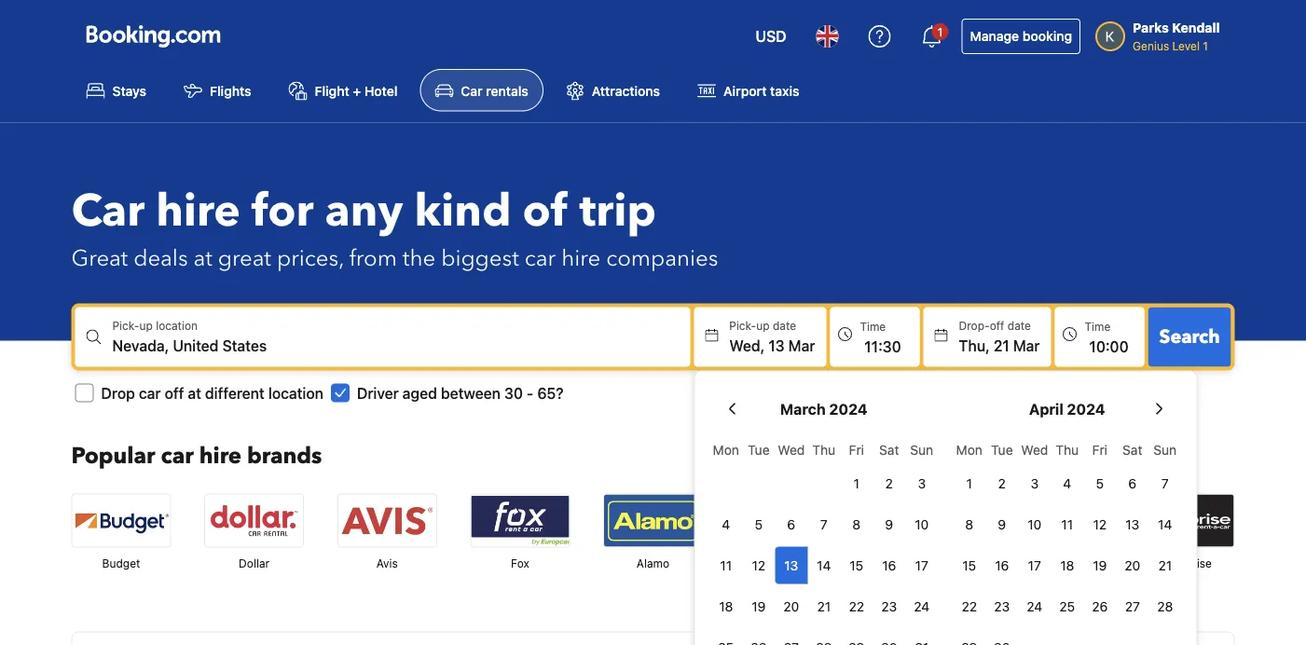 Task type: describe. For each thing, give the bounding box(es) containing it.
car for hire
[[71, 180, 145, 241]]

car for drop car off at different location
[[139, 384, 161, 402]]

22 April 2024 checkbox
[[954, 588, 986, 625]]

manage
[[971, 28, 1020, 44]]

great
[[218, 243, 271, 274]]

great
[[71, 243, 128, 274]]

28 April 2024 checkbox
[[1150, 588, 1182, 625]]

15 for the 15 march 2024 'option'
[[850, 558, 864, 573]]

19 April 2024 checkbox
[[1084, 547, 1117, 584]]

7 for 7 april 2024 option
[[1162, 476, 1170, 491]]

wed for april
[[1022, 442, 1049, 457]]

16 April 2024 checkbox
[[986, 547, 1019, 584]]

airport taxis
[[724, 83, 800, 98]]

at inside "car hire for any kind of trip great deals at great prices, from the biggest car hire companies"
[[194, 243, 212, 274]]

26 April 2024 checkbox
[[1084, 588, 1117, 625]]

usd
[[756, 28, 787, 45]]

companies
[[607, 243, 719, 274]]

drop car off at different location
[[101, 384, 324, 402]]

kind
[[415, 180, 512, 241]]

12 March 2024 checkbox
[[743, 547, 776, 584]]

different
[[205, 384, 265, 402]]

12 April 2024 checkbox
[[1084, 506, 1117, 543]]

april
[[1030, 400, 1064, 418]]

avis
[[377, 557, 398, 570]]

1 April 2024 checkbox
[[954, 465, 986, 502]]

17 April 2024 checkbox
[[1019, 547, 1052, 584]]

mar for thu, 21 mar
[[1014, 337, 1041, 354]]

24 for 24 option
[[1027, 599, 1043, 614]]

6 for '6' checkbox
[[788, 517, 796, 532]]

pick-up date wed, 13 mar
[[730, 319, 816, 354]]

23 for 23 option
[[882, 599, 898, 614]]

up for pick-up location
[[139, 319, 153, 332]]

hertz logo image
[[1004, 495, 1102, 547]]

9 April 2024 checkbox
[[986, 506, 1019, 543]]

usd button
[[745, 14, 798, 59]]

9 for 9 checkbox
[[886, 517, 894, 532]]

booking
[[1023, 28, 1073, 44]]

4 March 2024 checkbox
[[710, 506, 743, 543]]

mar for wed, 13 mar
[[789, 337, 816, 354]]

20 for 20 option
[[784, 599, 800, 614]]

the
[[403, 243, 436, 274]]

up for pick-up date wed, 13 mar
[[757, 319, 770, 332]]

brands
[[247, 441, 322, 472]]

6 for 6 april 2024 checkbox
[[1129, 476, 1137, 491]]

8 March 2024 checkbox
[[841, 506, 873, 543]]

13 for 13 checkbox
[[1126, 517, 1140, 532]]

29 March 2024 checkbox
[[841, 629, 873, 646]]

+
[[353, 83, 361, 98]]

15 March 2024 checkbox
[[841, 547, 873, 584]]

18 March 2024 checkbox
[[710, 588, 743, 625]]

hertz
[[1038, 557, 1067, 570]]

stays
[[112, 83, 147, 98]]

parks
[[1134, 20, 1170, 35]]

wed,
[[730, 337, 765, 354]]

26
[[1093, 599, 1109, 614]]

30 April 2024 checkbox
[[986, 629, 1019, 646]]

10 for "10 march 2024" 'option'
[[915, 517, 929, 532]]

prices,
[[277, 243, 344, 274]]

19 for 19 option
[[752, 599, 766, 614]]

stays link
[[71, 69, 161, 111]]

airport
[[724, 83, 767, 98]]

grid for march
[[710, 431, 939, 646]]

march
[[781, 400, 826, 418]]

27 March 2024 checkbox
[[776, 629, 808, 646]]

8 for 8 option
[[853, 517, 861, 532]]

22 for the 22 april 2024 option
[[962, 599, 978, 614]]

attractions link
[[551, 69, 675, 111]]

15 for 15 'option'
[[963, 558, 977, 573]]

1 button
[[910, 14, 955, 59]]

parks kendall genius level 1
[[1134, 20, 1221, 52]]

21 inside the drop-off date thu, 21 mar
[[994, 337, 1010, 354]]

8 April 2024 checkbox
[[954, 506, 986, 543]]

27 April 2024 checkbox
[[1117, 588, 1150, 625]]

19 for 19 "option"
[[1094, 558, 1108, 573]]

14 for 14 option
[[1159, 517, 1173, 532]]

hotel
[[365, 83, 398, 98]]

car hire for any kind of trip great deals at great prices, from the biggest car hire companies
[[71, 180, 719, 274]]

taxis
[[771, 83, 800, 98]]

any
[[325, 180, 404, 241]]

14 March 2024 checkbox
[[808, 547, 841, 584]]

21 April 2024 checkbox
[[1150, 547, 1182, 584]]

4 for 4 checkbox
[[1064, 476, 1072, 491]]

20 for 20 april 2024 checkbox
[[1125, 558, 1141, 573]]

23 April 2024 checkbox
[[986, 588, 1019, 625]]

dollar
[[239, 557, 270, 570]]

28 March 2024 checkbox
[[808, 629, 841, 646]]

13 April 2024 checkbox
[[1117, 506, 1150, 543]]

thrifty
[[769, 557, 804, 570]]

-
[[527, 384, 534, 402]]

11 for 11 checkbox
[[721, 558, 732, 573]]

pick- for pick-up date wed, 13 mar
[[730, 319, 757, 332]]

13 inside pick-up date wed, 13 mar
[[769, 337, 785, 354]]

21 March 2024 checkbox
[[808, 588, 841, 625]]

of
[[523, 180, 569, 241]]

25 April 2024 checkbox
[[1052, 588, 1084, 625]]

sun for march 2024
[[911, 442, 934, 457]]

flights
[[210, 83, 251, 98]]

65?
[[538, 384, 564, 402]]

3 March 2024 checkbox
[[906, 465, 939, 502]]

16 March 2024 checkbox
[[873, 547, 906, 584]]

attractions
[[592, 83, 661, 98]]

14 for 14 march 2024 option on the right bottom of the page
[[817, 558, 832, 573]]

9 March 2024 checkbox
[[873, 506, 906, 543]]

off inside the drop-off date thu, 21 mar
[[990, 319, 1005, 332]]

flight + hotel link
[[274, 69, 413, 111]]

2 for april 2024
[[999, 476, 1007, 491]]

5 for 5 checkbox
[[1097, 476, 1105, 491]]

driver
[[357, 384, 399, 402]]

march 2024
[[781, 400, 868, 418]]

mon for march
[[713, 442, 740, 457]]

trip
[[580, 180, 657, 241]]

25 March 2024 checkbox
[[710, 629, 743, 646]]

4 for 4 march 2024 option
[[722, 517, 731, 532]]

mon tue wed thu for april
[[957, 442, 1080, 457]]

26 March 2024 checkbox
[[743, 629, 776, 646]]

2 vertical spatial hire
[[199, 441, 242, 472]]

thu for march
[[813, 442, 836, 457]]

3 April 2024 checkbox
[[1019, 465, 1052, 502]]

29 April 2024 checkbox
[[954, 629, 986, 646]]

avis logo image
[[338, 495, 436, 547]]

17 March 2024 checkbox
[[906, 547, 939, 584]]

17 for 17 march 2024 checkbox
[[916, 558, 929, 573]]

23 March 2024 checkbox
[[873, 588, 906, 625]]

car rentals link
[[420, 69, 544, 111]]

sixt logo image
[[871, 495, 969, 547]]

11 March 2024 checkbox
[[710, 547, 743, 584]]

6 March 2024 checkbox
[[776, 506, 808, 543]]

popular car hire brands
[[71, 441, 322, 472]]

flights link
[[169, 69, 266, 111]]

car for popular car hire brands
[[161, 441, 194, 472]]

manage booking link
[[962, 19, 1081, 54]]

booking.com online hotel reservations image
[[86, 25, 221, 48]]

6 April 2024 checkbox
[[1117, 465, 1150, 502]]

14 April 2024 checkbox
[[1150, 506, 1182, 543]]

budget
[[102, 557, 140, 570]]

1 vertical spatial off
[[165, 384, 184, 402]]

17 for 17 option
[[1029, 558, 1042, 573]]



Task type: locate. For each thing, give the bounding box(es) containing it.
2 mon from the left
[[957, 442, 983, 457]]

10 right 9 checkbox
[[915, 517, 929, 532]]

tue
[[748, 442, 770, 457], [992, 442, 1014, 457]]

0 horizontal spatial mon
[[713, 442, 740, 457]]

1 3 from the left
[[918, 476, 926, 491]]

location right different
[[268, 384, 324, 402]]

9 for the 9 april 2024 option
[[999, 517, 1007, 532]]

19 March 2024 checkbox
[[743, 588, 776, 625]]

2024 for march 2024
[[830, 400, 868, 418]]

24 March 2024 checkbox
[[906, 588, 939, 625]]

0 vertical spatial 19
[[1094, 558, 1108, 573]]

13
[[769, 337, 785, 354], [1126, 517, 1140, 532], [785, 558, 799, 573]]

6 right 5 march 2024 checkbox
[[788, 517, 796, 532]]

deals
[[134, 243, 188, 274]]

2 vertical spatial car
[[161, 441, 194, 472]]

21 inside option
[[1159, 558, 1173, 573]]

10 right the 9 april 2024 option
[[1028, 517, 1042, 532]]

1 left '2' checkbox
[[854, 476, 860, 491]]

fri for march 2024
[[850, 442, 865, 457]]

21 right thu,
[[994, 337, 1010, 354]]

23
[[882, 599, 898, 614], [995, 599, 1011, 614]]

0 vertical spatial 12
[[1094, 517, 1107, 532]]

10
[[915, 517, 929, 532], [1028, 517, 1042, 532]]

0 horizontal spatial 16
[[883, 558, 897, 573]]

22 up 29 march 2024 option
[[849, 599, 865, 614]]

16 left 17 option
[[996, 558, 1010, 573]]

drop
[[101, 384, 135, 402]]

0 vertical spatial car
[[525, 243, 556, 274]]

1 horizontal spatial 19
[[1094, 558, 1108, 573]]

0 horizontal spatial 6
[[788, 517, 796, 532]]

mar right wed,
[[789, 337, 816, 354]]

21 up 28 march 2024 checkbox
[[818, 599, 831, 614]]

1 mar from the left
[[789, 337, 816, 354]]

0 horizontal spatial 15
[[850, 558, 864, 573]]

1 right "level"
[[1204, 39, 1209, 52]]

16 inside 16 march 2024 option
[[883, 558, 897, 573]]

1 horizontal spatial 3
[[1031, 476, 1039, 491]]

16 for 16 march 2024 option
[[883, 558, 897, 573]]

21 inside checkbox
[[818, 599, 831, 614]]

1 horizontal spatial mon
[[957, 442, 983, 457]]

0 horizontal spatial tue
[[748, 442, 770, 457]]

2 inside option
[[999, 476, 1007, 491]]

0 horizontal spatial 21
[[818, 599, 831, 614]]

2 8 from the left
[[966, 517, 974, 532]]

date
[[773, 319, 797, 332], [1008, 319, 1032, 332]]

1 horizontal spatial 11
[[1062, 517, 1074, 532]]

6
[[1129, 476, 1137, 491], [788, 517, 796, 532]]

0 horizontal spatial 7
[[821, 517, 828, 532]]

0 vertical spatial 7
[[1162, 476, 1170, 491]]

0 vertical spatial 6
[[1129, 476, 1137, 491]]

1 horizontal spatial sun
[[1154, 442, 1177, 457]]

19 up 26 march 2024 option
[[752, 599, 766, 614]]

11
[[1062, 517, 1074, 532], [721, 558, 732, 573]]

popular
[[71, 441, 155, 472]]

wed up '3 april 2024' checkbox in the right bottom of the page
[[1022, 442, 1049, 457]]

20 inside option
[[784, 599, 800, 614]]

1 horizontal spatial 14
[[1159, 517, 1173, 532]]

2 sun from the left
[[1154, 442, 1177, 457]]

2 tue from the left
[[992, 442, 1014, 457]]

1 horizontal spatial off
[[990, 319, 1005, 332]]

3 for march 2024
[[918, 476, 926, 491]]

1 date from the left
[[773, 319, 797, 332]]

0 horizontal spatial sun
[[911, 442, 934, 457]]

hire down of
[[562, 243, 601, 274]]

0 vertical spatial hire
[[156, 180, 240, 241]]

0 horizontal spatial 2024
[[830, 400, 868, 418]]

2 wed from the left
[[1022, 442, 1049, 457]]

budget logo image
[[72, 495, 170, 547]]

up down deals
[[139, 319, 153, 332]]

car rentals
[[461, 83, 529, 98]]

sat up 6 april 2024 checkbox
[[1123, 442, 1143, 457]]

fox logo image
[[471, 495, 569, 547]]

16 inside 16 checkbox
[[996, 558, 1010, 573]]

1 vertical spatial 11
[[721, 558, 732, 573]]

driver aged between 30 - 65?
[[357, 384, 564, 402]]

0 vertical spatial 13
[[769, 337, 785, 354]]

16
[[883, 558, 897, 573], [996, 558, 1010, 573]]

1 mon tue wed thu from the left
[[713, 442, 836, 457]]

20 up 27 march 2024 checkbox on the bottom right of page
[[784, 599, 800, 614]]

2 April 2024 checkbox
[[986, 465, 1019, 502]]

1 vertical spatial car
[[139, 384, 161, 402]]

1 horizontal spatial 12
[[1094, 517, 1107, 532]]

0 horizontal spatial mon tue wed thu
[[713, 442, 836, 457]]

1 horizontal spatial 8
[[966, 517, 974, 532]]

1 vertical spatial 18
[[719, 599, 734, 614]]

31 March 2024 checkbox
[[906, 629, 939, 646]]

1 horizontal spatial pick-
[[730, 319, 757, 332]]

18
[[1061, 558, 1075, 573], [719, 599, 734, 614]]

21 for 21 march 2024 checkbox
[[818, 599, 831, 614]]

0 vertical spatial 4
[[1064, 476, 1072, 491]]

level
[[1173, 39, 1201, 52]]

2 17 from the left
[[1029, 558, 1042, 573]]

1 22 from the left
[[849, 599, 865, 614]]

18 inside checkbox
[[1061, 558, 1075, 573]]

pick-up location
[[112, 319, 198, 332]]

1 16 from the left
[[883, 558, 897, 573]]

1 23 from the left
[[882, 599, 898, 614]]

16 left sixt
[[883, 558, 897, 573]]

1 horizontal spatial 5
[[1097, 476, 1105, 491]]

0 horizontal spatial 20
[[784, 599, 800, 614]]

2 2024 from the left
[[1068, 400, 1106, 418]]

wed for march
[[778, 442, 805, 457]]

10 for 10 april 2024 checkbox
[[1028, 517, 1042, 532]]

7 for 7 option at the right bottom
[[821, 517, 828, 532]]

2 fri from the left
[[1093, 442, 1108, 457]]

18 up 25 march 2024 option
[[719, 599, 734, 614]]

2 vertical spatial 13
[[785, 558, 799, 573]]

24 up 31 march 2024 checkbox
[[915, 599, 930, 614]]

2 3 from the left
[[1031, 476, 1039, 491]]

up
[[139, 319, 153, 332], [757, 319, 770, 332]]

1 vertical spatial 21
[[1159, 558, 1173, 573]]

tue up 2 april 2024 option
[[992, 442, 1014, 457]]

23 up 30 april 2024 option
[[995, 599, 1011, 614]]

7 right '6' checkbox
[[821, 517, 828, 532]]

24
[[915, 599, 930, 614], [1027, 599, 1043, 614]]

mon tue wed thu up 2 april 2024 option
[[957, 442, 1080, 457]]

date inside pick-up date wed, 13 mar
[[773, 319, 797, 332]]

2 24 from the left
[[1027, 599, 1043, 614]]

grid
[[710, 431, 939, 646], [954, 431, 1182, 646]]

10 inside 10 april 2024 checkbox
[[1028, 517, 1042, 532]]

13 for 13 checkbox at bottom
[[785, 558, 799, 573]]

pick- up wed,
[[730, 319, 757, 332]]

enterprise
[[1159, 557, 1213, 570]]

1 vertical spatial 13
[[1126, 517, 1140, 532]]

mon tue wed thu down march
[[713, 442, 836, 457]]

car right drop
[[139, 384, 161, 402]]

10 April 2024 checkbox
[[1019, 506, 1052, 543]]

1 thu from the left
[[813, 442, 836, 457]]

22 for 22 march 2024 checkbox
[[849, 599, 865, 614]]

1 horizontal spatial 9
[[999, 517, 1007, 532]]

2 22 from the left
[[962, 599, 978, 614]]

14 left the 15 march 2024 'option'
[[817, 558, 832, 573]]

off right drop
[[165, 384, 184, 402]]

1 horizontal spatial 16
[[996, 558, 1010, 573]]

mon up 1 checkbox
[[957, 442, 983, 457]]

2 for march 2024
[[886, 476, 894, 491]]

1 vertical spatial location
[[268, 384, 324, 402]]

fox
[[511, 557, 530, 570]]

11 inside 11 'option'
[[1062, 517, 1074, 532]]

between
[[441, 384, 501, 402]]

1 sat from the left
[[880, 442, 900, 457]]

1 horizontal spatial mon tue wed thu
[[957, 442, 1080, 457]]

tue for april
[[992, 442, 1014, 457]]

date for 13
[[773, 319, 797, 332]]

0 vertical spatial off
[[990, 319, 1005, 332]]

0 horizontal spatial 11
[[721, 558, 732, 573]]

1 horizontal spatial grid
[[954, 431, 1182, 646]]

1 vertical spatial 4
[[722, 517, 731, 532]]

7 April 2024 checkbox
[[1150, 465, 1182, 502]]

28
[[1158, 599, 1174, 614]]

22
[[849, 599, 865, 614], [962, 599, 978, 614]]

1 horizontal spatial 2024
[[1068, 400, 1106, 418]]

11 inside 11 checkbox
[[721, 558, 732, 573]]

biggest
[[441, 243, 519, 274]]

5 for 5 march 2024 checkbox
[[755, 517, 763, 532]]

2 vertical spatial 21
[[818, 599, 831, 614]]

1 grid from the left
[[710, 431, 939, 646]]

22 March 2024 checkbox
[[841, 588, 873, 625]]

rentals
[[486, 83, 529, 98]]

0 horizontal spatial 22
[[849, 599, 865, 614]]

up up wed,
[[757, 319, 770, 332]]

fri up 5 checkbox
[[1093, 442, 1108, 457]]

15 April 2024 checkbox
[[954, 547, 986, 584]]

0 horizontal spatial car
[[71, 180, 145, 241]]

9 left 10 april 2024 checkbox
[[999, 517, 1007, 532]]

9 right 8 option
[[886, 517, 894, 532]]

21
[[994, 337, 1010, 354], [1159, 558, 1173, 573], [818, 599, 831, 614]]

13 right wed,
[[769, 337, 785, 354]]

22 inside checkbox
[[849, 599, 865, 614]]

1 horizontal spatial car
[[461, 83, 483, 98]]

sun
[[911, 442, 934, 457], [1154, 442, 1177, 457]]

hire down drop car off at different location
[[199, 441, 242, 472]]

sat
[[880, 442, 900, 457], [1123, 442, 1143, 457]]

30
[[505, 384, 523, 402]]

1 horizontal spatial up
[[757, 319, 770, 332]]

1 2024 from the left
[[830, 400, 868, 418]]

7 right 6 april 2024 checkbox
[[1162, 476, 1170, 491]]

fri for april 2024
[[1093, 442, 1108, 457]]

24 for 24 march 2024 option
[[915, 599, 930, 614]]

kendall
[[1173, 20, 1221, 35]]

3 for april 2024
[[1031, 476, 1039, 491]]

sat up '2' checkbox
[[880, 442, 900, 457]]

13 right 12 checkbox
[[785, 558, 799, 573]]

22 inside option
[[962, 599, 978, 614]]

1 horizontal spatial location
[[268, 384, 324, 402]]

1 vertical spatial 5
[[755, 517, 763, 532]]

11 April 2024 checkbox
[[1052, 506, 1084, 543]]

15 right 14 march 2024 option on the right bottom of the page
[[850, 558, 864, 573]]

30 March 2024 checkbox
[[873, 629, 906, 646]]

2 16 from the left
[[996, 558, 1010, 573]]

20 left 21 april 2024 option
[[1125, 558, 1141, 573]]

15 inside the 15 march 2024 'option'
[[850, 558, 864, 573]]

1 vertical spatial 12
[[752, 558, 766, 573]]

23 up 30 march 2024 checkbox
[[882, 599, 898, 614]]

13 March 2024 checkbox
[[776, 547, 808, 584]]

wed down march
[[778, 442, 805, 457]]

1 left 2 april 2024 option
[[967, 476, 973, 491]]

20 inside checkbox
[[1125, 558, 1141, 573]]

3 inside checkbox
[[1031, 476, 1039, 491]]

9 inside 9 checkbox
[[886, 517, 894, 532]]

6 left 7 april 2024 option
[[1129, 476, 1137, 491]]

23 inside checkbox
[[995, 599, 1011, 614]]

mon for april
[[957, 442, 983, 457]]

1 vertical spatial car
[[71, 180, 145, 241]]

mar inside the drop-off date thu, 21 mar
[[1014, 337, 1041, 354]]

7 inside 7 april 2024 option
[[1162, 476, 1170, 491]]

0 horizontal spatial grid
[[710, 431, 939, 646]]

18 left 19 "option"
[[1061, 558, 1075, 573]]

6 inside checkbox
[[1129, 476, 1137, 491]]

alamo logo image
[[605, 495, 702, 547]]

thu for april
[[1056, 442, 1080, 457]]

sat for march 2024
[[880, 442, 900, 457]]

1 vertical spatial 6
[[788, 517, 796, 532]]

1 wed from the left
[[778, 442, 805, 457]]

0 horizontal spatial 2
[[886, 476, 894, 491]]

1 horizontal spatial 18
[[1061, 558, 1075, 573]]

17 right 16 march 2024 option
[[916, 558, 929, 573]]

2 horizontal spatial 21
[[1159, 558, 1173, 573]]

1 17 from the left
[[916, 558, 929, 573]]

1 horizontal spatial 22
[[962, 599, 978, 614]]

0 horizontal spatial wed
[[778, 442, 805, 457]]

search
[[1160, 324, 1221, 350]]

thrifty logo image
[[738, 495, 836, 547]]

1 sun from the left
[[911, 442, 934, 457]]

at
[[194, 243, 212, 274], [188, 384, 201, 402]]

11 left 12 checkbox
[[721, 558, 732, 573]]

1 pick- from the left
[[112, 319, 139, 332]]

0 horizontal spatial 24
[[915, 599, 930, 614]]

21 for 21 april 2024 option
[[1159, 558, 1173, 573]]

sun up 7 april 2024 option
[[1154, 442, 1177, 457]]

8 left 9 checkbox
[[853, 517, 861, 532]]

thu up 4 checkbox
[[1056, 442, 1080, 457]]

hire
[[156, 180, 240, 241], [562, 243, 601, 274], [199, 441, 242, 472]]

19 inside option
[[752, 599, 766, 614]]

2 15 from the left
[[963, 558, 977, 573]]

fri
[[850, 442, 865, 457], [1093, 442, 1108, 457]]

sixt
[[910, 557, 930, 570]]

17 right 16 checkbox
[[1029, 558, 1042, 573]]

1 vertical spatial 20
[[784, 599, 800, 614]]

1 inside 1 checkbox
[[967, 476, 973, 491]]

25
[[1060, 599, 1076, 614]]

7 inside 7 option
[[821, 517, 828, 532]]

8
[[853, 517, 861, 532], [966, 517, 974, 532]]

1 mon from the left
[[713, 442, 740, 457]]

Pick-up location field
[[112, 334, 691, 357]]

0 horizontal spatial 8
[[853, 517, 861, 532]]

10 inside "10 march 2024" 'option'
[[915, 517, 929, 532]]

tue for march
[[748, 442, 770, 457]]

0 horizontal spatial mar
[[789, 337, 816, 354]]

0 horizontal spatial 4
[[722, 517, 731, 532]]

1 fri from the left
[[850, 442, 865, 457]]

date for 21
[[1008, 319, 1032, 332]]

alamo
[[637, 557, 670, 570]]

2 thu from the left
[[1056, 442, 1080, 457]]

8 for 8 april 2024 option
[[966, 517, 974, 532]]

23 for 23 april 2024 checkbox
[[995, 599, 1011, 614]]

18 inside option
[[719, 599, 734, 614]]

1 up from the left
[[139, 319, 153, 332]]

dollar logo image
[[205, 495, 303, 547]]

1 vertical spatial 19
[[752, 599, 766, 614]]

4 inside checkbox
[[1064, 476, 1072, 491]]

mon up 4 march 2024 option
[[713, 442, 740, 457]]

13 inside checkbox
[[1126, 517, 1140, 532]]

9
[[886, 517, 894, 532], [999, 517, 1007, 532]]

10 March 2024 checkbox
[[906, 506, 939, 543]]

2 inside checkbox
[[886, 476, 894, 491]]

1 vertical spatial hire
[[562, 243, 601, 274]]

5 April 2024 checkbox
[[1084, 465, 1117, 502]]

17 inside 17 option
[[1029, 558, 1042, 573]]

0 vertical spatial 20
[[1125, 558, 1141, 573]]

5
[[1097, 476, 1105, 491], [755, 517, 763, 532]]

1 inside 1 march 2024 option
[[854, 476, 860, 491]]

flight + hotel
[[315, 83, 398, 98]]

14
[[1159, 517, 1173, 532], [817, 558, 832, 573]]

18 for 18 option
[[719, 599, 734, 614]]

2 2 from the left
[[999, 476, 1007, 491]]

car right popular
[[161, 441, 194, 472]]

0 horizontal spatial location
[[156, 319, 198, 332]]

1 horizontal spatial mar
[[1014, 337, 1041, 354]]

thu
[[813, 442, 836, 457], [1056, 442, 1080, 457]]

1 left manage
[[938, 25, 944, 38]]

2 mon tue wed thu from the left
[[957, 442, 1080, 457]]

0 vertical spatial car
[[461, 83, 483, 98]]

car left rentals
[[461, 83, 483, 98]]

5 right 4 checkbox
[[1097, 476, 1105, 491]]

genius
[[1134, 39, 1170, 52]]

flight
[[315, 83, 350, 98]]

0 horizontal spatial 5
[[755, 517, 763, 532]]

2 mar from the left
[[1014, 337, 1041, 354]]

1 March 2024 checkbox
[[841, 465, 873, 502]]

car down of
[[525, 243, 556, 274]]

sat for april 2024
[[1123, 442, 1143, 457]]

drop-
[[959, 319, 990, 332]]

0 horizontal spatial thu
[[813, 442, 836, 457]]

1 horizontal spatial 24
[[1027, 599, 1043, 614]]

2024 right march
[[830, 400, 868, 418]]

1 24 from the left
[[915, 599, 930, 614]]

date right drop-
[[1008, 319, 1032, 332]]

2 sat from the left
[[1123, 442, 1143, 457]]

15 left 16 checkbox
[[963, 558, 977, 573]]

sun for april 2024
[[1154, 442, 1177, 457]]

date inside the drop-off date thu, 21 mar
[[1008, 319, 1032, 332]]

manage booking
[[971, 28, 1073, 44]]

car up great
[[71, 180, 145, 241]]

fri up 1 march 2024 option
[[850, 442, 865, 457]]

enterprise logo image
[[1137, 495, 1235, 547]]

9 inside option
[[999, 517, 1007, 532]]

24 April 2024 checkbox
[[1019, 588, 1052, 625]]

car inside "car hire for any kind of trip great deals at great prices, from the biggest car hire companies"
[[71, 180, 145, 241]]

1 inside parks kendall genius level 1
[[1204, 39, 1209, 52]]

18 for 18 april 2024 checkbox
[[1061, 558, 1075, 573]]

2024 for april 2024
[[1068, 400, 1106, 418]]

21 right 20 april 2024 checkbox
[[1159, 558, 1173, 573]]

3
[[918, 476, 926, 491], [1031, 476, 1039, 491]]

2024 right april
[[1068, 400, 1106, 418]]

15 inside 15 'option'
[[963, 558, 977, 573]]

6 inside checkbox
[[788, 517, 796, 532]]

mar
[[789, 337, 816, 354], [1014, 337, 1041, 354]]

1 inside 1 button
[[938, 25, 944, 38]]

1 10 from the left
[[915, 517, 929, 532]]

2
[[886, 476, 894, 491], [999, 476, 1007, 491]]

23 inside option
[[882, 599, 898, 614]]

19 right 18 april 2024 checkbox
[[1094, 558, 1108, 573]]

4 inside option
[[722, 517, 731, 532]]

11 for 11 'option' at right bottom
[[1062, 517, 1074, 532]]

0 horizontal spatial 18
[[719, 599, 734, 614]]

1 horizontal spatial 6
[[1129, 476, 1137, 491]]

16 for 16 checkbox
[[996, 558, 1010, 573]]

20
[[1125, 558, 1141, 573], [784, 599, 800, 614]]

aged
[[403, 384, 437, 402]]

1
[[938, 25, 944, 38], [1204, 39, 1209, 52], [854, 476, 860, 491], [967, 476, 973, 491]]

1 horizontal spatial 2
[[999, 476, 1007, 491]]

0 horizontal spatial up
[[139, 319, 153, 332]]

1 horizontal spatial sat
[[1123, 442, 1143, 457]]

3 inside option
[[918, 476, 926, 491]]

24 left 25
[[1027, 599, 1043, 614]]

2 pick- from the left
[[730, 319, 757, 332]]

pick- inside pick-up date wed, 13 mar
[[730, 319, 757, 332]]

mar inside pick-up date wed, 13 mar
[[789, 337, 816, 354]]

3 right 2 april 2024 option
[[1031, 476, 1039, 491]]

1 horizontal spatial 4
[[1064, 476, 1072, 491]]

2 right 1 march 2024 option
[[886, 476, 894, 491]]

13 right 12 checkbox in the right bottom of the page
[[1126, 517, 1140, 532]]

2 23 from the left
[[995, 599, 1011, 614]]

hire up deals
[[156, 180, 240, 241]]

date up march
[[773, 319, 797, 332]]

5 March 2024 checkbox
[[743, 506, 776, 543]]

8 left the 9 april 2024 option
[[966, 517, 974, 532]]

1 horizontal spatial 7
[[1162, 476, 1170, 491]]

car
[[461, 83, 483, 98], [71, 180, 145, 241]]

search button
[[1149, 307, 1232, 367]]

2024
[[830, 400, 868, 418], [1068, 400, 1106, 418]]

22 up 29 april 2024 checkbox
[[962, 599, 978, 614]]

12 left thrifty
[[752, 558, 766, 573]]

pick- for pick-up location
[[112, 319, 139, 332]]

mon tue wed thu
[[713, 442, 836, 457], [957, 442, 1080, 457]]

grid for april
[[954, 431, 1182, 646]]

at left different
[[188, 384, 201, 402]]

1 horizontal spatial 21
[[994, 337, 1010, 354]]

2 grid from the left
[[954, 431, 1182, 646]]

2 date from the left
[[1008, 319, 1032, 332]]

1 vertical spatial 14
[[817, 558, 832, 573]]

12 right 11 'option' at right bottom
[[1094, 517, 1107, 532]]

thu,
[[959, 337, 991, 354]]

2 9 from the left
[[999, 517, 1007, 532]]

airport taxis link
[[683, 69, 815, 111]]

2 right 1 checkbox
[[999, 476, 1007, 491]]

12 for 12 checkbox in the right bottom of the page
[[1094, 517, 1107, 532]]

at left the great
[[194, 243, 212, 274]]

14 right 13 checkbox
[[1159, 517, 1173, 532]]

tue up 5 march 2024 checkbox
[[748, 442, 770, 457]]

pick- up drop
[[112, 319, 139, 332]]

2 up from the left
[[757, 319, 770, 332]]

0 vertical spatial at
[[194, 243, 212, 274]]

13 inside checkbox
[[785, 558, 799, 573]]

4 April 2024 checkbox
[[1052, 465, 1084, 502]]

mar right thu,
[[1014, 337, 1041, 354]]

car for rentals
[[461, 83, 483, 98]]

1 horizontal spatial 20
[[1125, 558, 1141, 573]]

drop-off date thu, 21 mar
[[959, 319, 1041, 354]]

up inside pick-up date wed, 13 mar
[[757, 319, 770, 332]]

0 horizontal spatial 12
[[752, 558, 766, 573]]

19 inside "option"
[[1094, 558, 1108, 573]]

4 right '3 april 2024' checkbox in the right bottom of the page
[[1064, 476, 1072, 491]]

1 15 from the left
[[850, 558, 864, 573]]

from
[[350, 243, 397, 274]]

off up thu,
[[990, 319, 1005, 332]]

location down deals
[[156, 319, 198, 332]]

2 March 2024 checkbox
[[873, 465, 906, 502]]

0 horizontal spatial fri
[[850, 442, 865, 457]]

2 10 from the left
[[1028, 517, 1042, 532]]

april 2024
[[1030, 400, 1106, 418]]

20 March 2024 checkbox
[[776, 588, 808, 625]]

13 cell
[[776, 543, 808, 584]]

7 March 2024 checkbox
[[808, 506, 841, 543]]

for
[[252, 180, 314, 241]]

0 vertical spatial 5
[[1097, 476, 1105, 491]]

0 vertical spatial 21
[[994, 337, 1010, 354]]

1 horizontal spatial tue
[[992, 442, 1014, 457]]

4 left 5 march 2024 checkbox
[[722, 517, 731, 532]]

27
[[1126, 599, 1141, 614]]

1 tue from the left
[[748, 442, 770, 457]]

1 vertical spatial at
[[188, 384, 201, 402]]

thu down march 2024
[[813, 442, 836, 457]]

18 April 2024 checkbox
[[1052, 547, 1084, 584]]

off
[[990, 319, 1005, 332], [165, 384, 184, 402]]

sun up 3 march 2024 option
[[911, 442, 934, 457]]

1 horizontal spatial 17
[[1029, 558, 1042, 573]]

12
[[1094, 517, 1107, 532], [752, 558, 766, 573]]

11 left 12 checkbox in the right bottom of the page
[[1062, 517, 1074, 532]]

0 horizontal spatial 23
[[882, 599, 898, 614]]

1 2 from the left
[[886, 476, 894, 491]]

0 horizontal spatial off
[[165, 384, 184, 402]]

car inside "car hire for any kind of trip great deals at great prices, from the biggest car hire companies"
[[525, 243, 556, 274]]

20 April 2024 checkbox
[[1117, 547, 1150, 584]]

1 horizontal spatial 10
[[1028, 517, 1042, 532]]

1 8 from the left
[[853, 517, 861, 532]]

1 9 from the left
[[886, 517, 894, 532]]

4
[[1064, 476, 1072, 491], [722, 517, 731, 532]]

0 horizontal spatial 10
[[915, 517, 929, 532]]

0 vertical spatial location
[[156, 319, 198, 332]]

3 right '2' checkbox
[[918, 476, 926, 491]]

12 for 12 checkbox
[[752, 558, 766, 573]]

5 right 4 march 2024 option
[[755, 517, 763, 532]]

car
[[525, 243, 556, 274], [139, 384, 161, 402], [161, 441, 194, 472]]

location
[[156, 319, 198, 332], [268, 384, 324, 402]]

17 inside 17 march 2024 checkbox
[[916, 558, 929, 573]]

mon tue wed thu for march
[[713, 442, 836, 457]]



Task type: vqa. For each thing, say whether or not it's contained in the screenshot.
the leftmost "Tue"
yes



